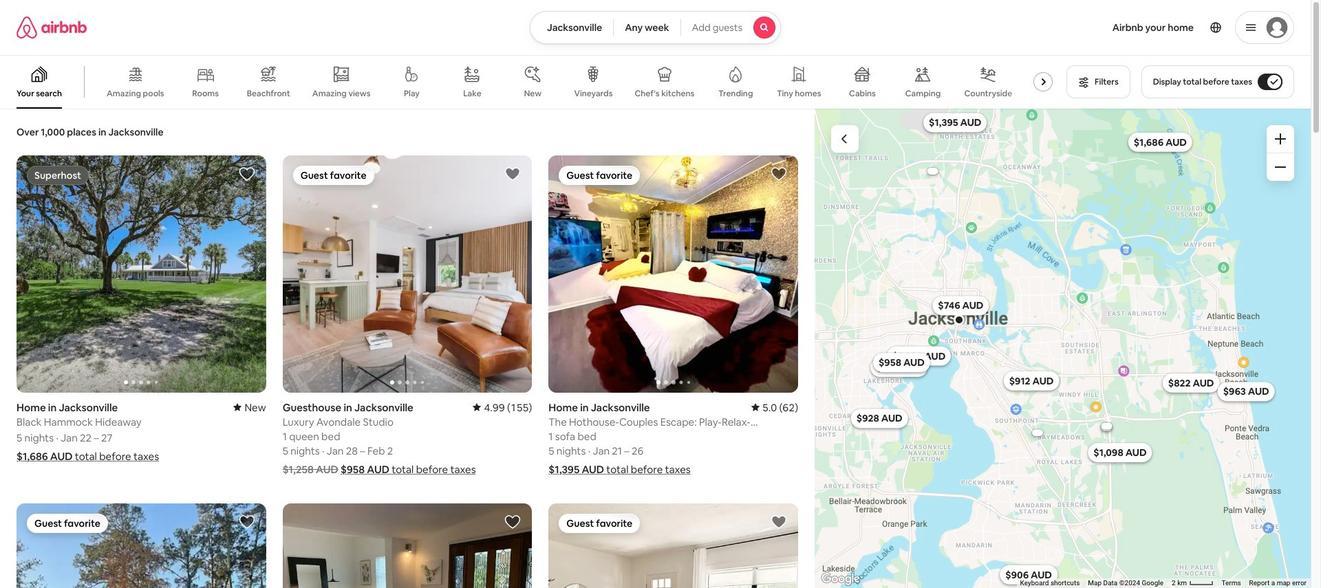 Task type: describe. For each thing, give the bounding box(es) containing it.
add to wishlist: guesthouse in jacksonville image
[[505, 166, 521, 182]]

zoom out image
[[1275, 162, 1286, 173]]

zoom in image
[[1275, 133, 1286, 144]]

google image
[[818, 570, 864, 588]]

2 horizontal spatial add to wishlist: home in jacksonville image
[[771, 514, 787, 530]]

the location you searched image
[[953, 314, 964, 325]]

profile element
[[797, 0, 1294, 55]]

0 vertical spatial add to wishlist: home in jacksonville image
[[771, 166, 787, 182]]

new place to stay image
[[234, 401, 266, 414]]



Task type: vqa. For each thing, say whether or not it's contained in the screenshot.
the top Add to wishlist: Home in Jacksonville icon
yes



Task type: locate. For each thing, give the bounding box(es) containing it.
google map
showing 29 stays. region
[[815, 109, 1311, 588]]

1 horizontal spatial add to wishlist: home in jacksonville image
[[771, 166, 787, 182]]

0 horizontal spatial add to wishlist: home in jacksonville image
[[239, 166, 255, 182]]

add to wishlist: home in jacksonville image
[[771, 166, 787, 182], [239, 514, 255, 530]]

None search field
[[530, 11, 781, 44]]

0 horizontal spatial add to wishlist: home in jacksonville image
[[239, 514, 255, 530]]

1 horizontal spatial add to wishlist: home in jacksonville image
[[505, 514, 521, 530]]

4.99 out of 5 average rating,  155 reviews image
[[473, 401, 532, 414]]

group
[[0, 55, 1058, 109], [17, 156, 266, 393], [283, 156, 532, 393], [549, 156, 798, 393], [17, 503, 266, 588], [283, 503, 532, 588], [549, 503, 798, 588]]

add to wishlist: home in jacksonville image
[[239, 166, 255, 182], [505, 514, 521, 530], [771, 514, 787, 530]]

1 vertical spatial add to wishlist: home in jacksonville image
[[239, 514, 255, 530]]

5.0 out of 5 average rating,  62 reviews image
[[751, 401, 798, 414]]



